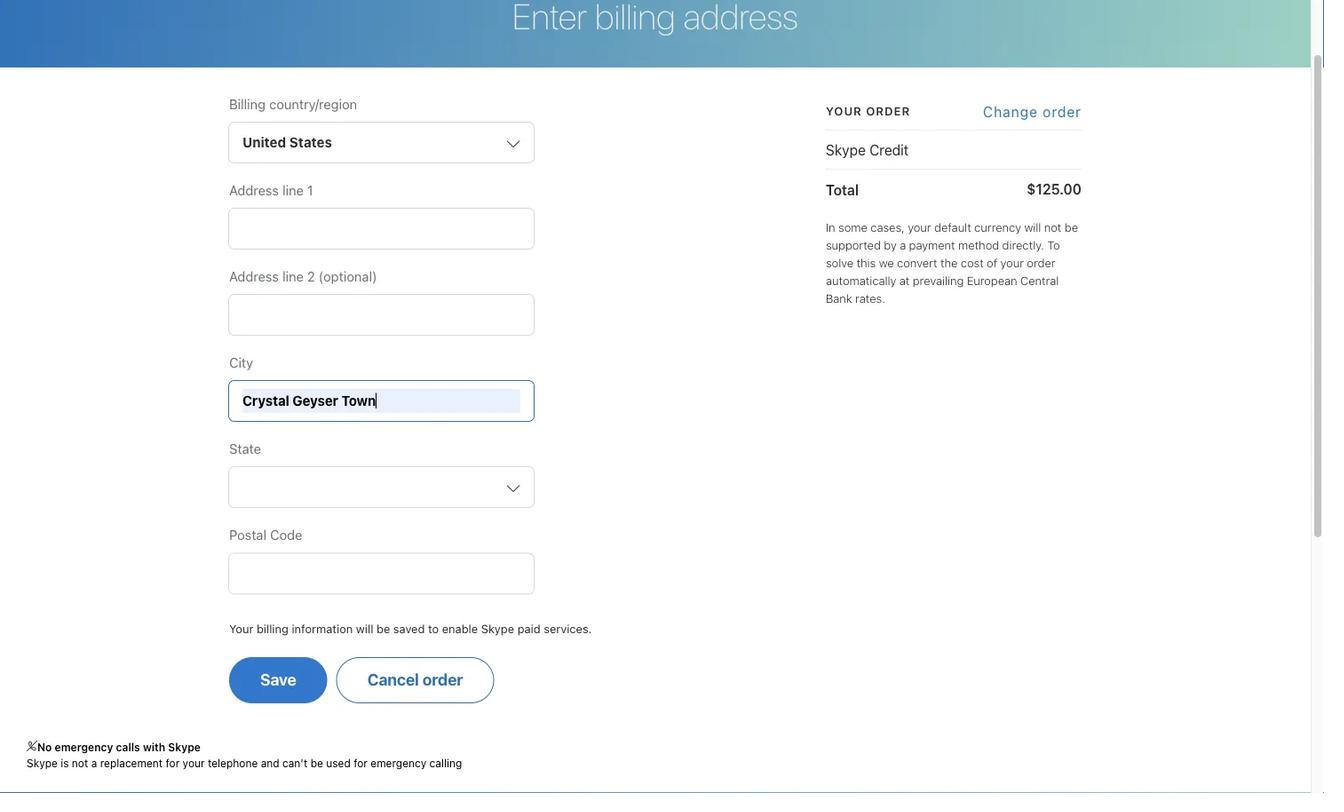 Task type: vqa. For each thing, say whether or not it's contained in the screenshot.
'email'
no



Task type: describe. For each thing, give the bounding box(es) containing it.
will inside in some cases, your default currency will not be supported by a payment method directly. to solve this we convert the cost of your order automatically at prevailing european central bank rates.
[[1025, 221, 1042, 234]]

currency
[[975, 221, 1022, 234]]

skype left paid
[[481, 622, 515, 636]]

be inside in some cases, your default currency will not be supported by a payment method directly. to solve this we convert the cost of your order automatically at prevailing european central bank rates.
[[1065, 221, 1079, 234]]

skype right with
[[168, 741, 201, 753]]

to
[[428, 622, 439, 636]]

order for cancel order
[[423, 670, 463, 689]]

0 horizontal spatial not
[[72, 757, 88, 770]]

and
[[261, 757, 280, 770]]

order for your order
[[867, 104, 911, 117]]

this
[[857, 256, 876, 270]]

cost
[[961, 256, 984, 270]]

used
[[326, 757, 351, 770]]

credit
[[870, 141, 909, 158]]

2 for from the left
[[354, 757, 368, 770]]

replacement
[[100, 757, 163, 770]]

at
[[900, 274, 910, 288]]

a inside in some cases, your default currency will not be supported by a payment method directly. to solve this we convert the cost of your order automatically at prevailing european central bank rates.
[[900, 239, 907, 252]]

address line 2 (optional)
[[229, 268, 377, 284]]

skype up "total"
[[826, 141, 866, 158]]

1
[[307, 182, 313, 198]]

your order
[[826, 104, 911, 117]]

change order link
[[984, 104, 1082, 120]]

address for address line 2 (optional)
[[229, 268, 279, 284]]

cancel order button
[[336, 657, 494, 704]]

order for change order
[[1043, 104, 1082, 120]]

no emergency calls with skype
[[37, 741, 201, 753]]

1 horizontal spatial emergency
[[371, 757, 427, 770]]

payment
[[910, 239, 956, 252]]

heading inside main content
[[31, 0, 1280, 36]]

city
[[229, 355, 253, 370]]

directly.
[[1003, 239, 1045, 252]]

order inside in some cases, your default currency will not be supported by a payment method directly. to solve this we convert the cost of your order automatically at prevailing european central bank rates.
[[1028, 256, 1056, 270]]

we
[[879, 256, 894, 270]]

by
[[884, 239, 897, 252]]

billing
[[257, 622, 289, 636]]

line for 1
[[283, 182, 304, 198]]

total
[[826, 182, 859, 199]]

skype credit
[[826, 141, 909, 158]]

$125.00
[[1027, 181, 1082, 197]]

state
[[229, 441, 261, 456]]

services.
[[544, 622, 592, 636]]

no
[[37, 741, 52, 753]]

in
[[826, 221, 836, 234]]

skype down no
[[27, 757, 58, 770]]

2
[[307, 268, 315, 284]]



Task type: locate. For each thing, give the bounding box(es) containing it.
1 vertical spatial be
[[377, 622, 390, 636]]

0 vertical spatial your
[[908, 221, 932, 234]]

save button
[[229, 657, 328, 704]]

emergency left calling
[[371, 757, 427, 770]]

cancel order
[[368, 670, 463, 689]]

1 vertical spatial a
[[91, 757, 97, 770]]

postal
[[229, 527, 267, 543]]

main content containing save
[[0, 0, 1311, 704]]

line left 1
[[283, 182, 304, 198]]

information
[[292, 622, 353, 636]]

will up directly.
[[1025, 221, 1042, 234]]

2 horizontal spatial be
[[1065, 221, 1079, 234]]

1 vertical spatial your
[[229, 622, 254, 636]]

2 vertical spatial your
[[183, 757, 205, 770]]

be left saved at the left
[[377, 622, 390, 636]]

enable
[[442, 622, 478, 636]]

line for 2
[[283, 268, 304, 284]]

0 horizontal spatial a
[[91, 757, 97, 770]]

a
[[900, 239, 907, 252], [91, 757, 97, 770]]

your right of
[[1001, 256, 1024, 270]]

(optional)
[[319, 268, 377, 284]]

0 horizontal spatial be
[[311, 757, 323, 770]]

for
[[166, 757, 180, 770], [354, 757, 368, 770]]

telephone
[[208, 757, 258, 770]]

can't
[[283, 757, 308, 770]]

0 vertical spatial will
[[1025, 221, 1042, 234]]

save
[[260, 670, 296, 689]]

1 horizontal spatial your
[[826, 104, 863, 117]]

your billing information will be saved to enable skype paid services.
[[229, 622, 592, 636]]

address left 1
[[229, 182, 279, 198]]

of
[[987, 256, 998, 270]]

1 horizontal spatial a
[[900, 239, 907, 252]]

billing country/region
[[229, 96, 357, 112]]

prevailing
[[913, 274, 964, 288]]

rates.
[[856, 292, 886, 305]]

automatically
[[826, 274, 897, 288]]

address line 1
[[229, 182, 313, 198]]

skype
[[826, 141, 866, 158], [481, 622, 515, 636], [168, 741, 201, 753], [27, 757, 58, 770]]

1 vertical spatial will
[[356, 622, 374, 636]]

order inside button
[[423, 670, 463, 689]]

not up 'to'
[[1045, 221, 1062, 234]]

0 vertical spatial not
[[1045, 221, 1062, 234]]

default
[[935, 221, 972, 234]]

1 address from the top
[[229, 182, 279, 198]]

0 vertical spatial address
[[229, 182, 279, 198]]

your up payment
[[908, 221, 932, 234]]

0 horizontal spatial your
[[183, 757, 205, 770]]

to
[[1048, 239, 1061, 252]]

line left 2
[[283, 268, 304, 284]]

address
[[229, 182, 279, 198], [229, 268, 279, 284]]

your
[[826, 104, 863, 117], [229, 622, 254, 636]]

1 horizontal spatial for
[[354, 757, 368, 770]]

convert
[[898, 256, 938, 270]]

your left billing
[[229, 622, 254, 636]]

City text field
[[243, 389, 521, 413]]

1 line from the top
[[283, 182, 304, 198]]

1 horizontal spatial be
[[377, 622, 390, 636]]

0 vertical spatial line
[[283, 182, 304, 198]]

your up skype credit
[[826, 104, 863, 117]]

change
[[984, 104, 1039, 120]]

be
[[1065, 221, 1079, 234], [377, 622, 390, 636], [311, 757, 323, 770]]

2 address from the top
[[229, 268, 279, 284]]

your
[[908, 221, 932, 234], [1001, 256, 1024, 270], [183, 757, 205, 770]]

your left telephone
[[183, 757, 205, 770]]

a right 'by'
[[900, 239, 907, 252]]

order up credit
[[867, 104, 911, 117]]

skype is not a replacement for your telephone and can't be used for emergency calling
[[27, 757, 462, 770]]

emergency up is
[[55, 741, 113, 753]]

with
[[143, 741, 165, 753]]

2 line from the top
[[283, 268, 304, 284]]

0 horizontal spatial will
[[356, 622, 374, 636]]

in some cases, your default currency will not be supported by a payment method directly. to solve this we convert the cost of your order automatically at prevailing european central bank rates.
[[826, 221, 1079, 305]]

0 vertical spatial emergency
[[55, 741, 113, 753]]

your for your order
[[826, 104, 863, 117]]

supported
[[826, 239, 881, 252]]

will
[[1025, 221, 1042, 234], [356, 622, 374, 636]]

order right cancel
[[423, 670, 463, 689]]

1 vertical spatial line
[[283, 268, 304, 284]]

the
[[941, 256, 958, 270]]

a right is
[[91, 757, 97, 770]]

for right "replacement"
[[166, 757, 180, 770]]

calling
[[430, 757, 462, 770]]

1 for from the left
[[166, 757, 180, 770]]

central
[[1021, 274, 1059, 288]]

country/region
[[269, 96, 357, 112]]

1 horizontal spatial your
[[908, 221, 932, 234]]

0 vertical spatial a
[[900, 239, 907, 252]]

calls
[[116, 741, 140, 753]]

paid
[[518, 622, 541, 636]]

cancel
[[368, 670, 419, 689]]

address left 2
[[229, 268, 279, 284]]

0 vertical spatial your
[[826, 104, 863, 117]]

not inside in some cases, your default currency will not be supported by a payment method directly. to solve this we convert the cost of your order automatically at prevailing european central bank rates.
[[1045, 221, 1062, 234]]

order
[[1043, 104, 1082, 120], [867, 104, 911, 117], [1028, 256, 1056, 270], [423, 670, 463, 689]]

1 vertical spatial address
[[229, 268, 279, 284]]

postal code
[[229, 527, 303, 543]]

cases,
[[871, 221, 905, 234]]

0 horizontal spatial for
[[166, 757, 180, 770]]

be left used
[[311, 757, 323, 770]]

1 vertical spatial emergency
[[371, 757, 427, 770]]

not
[[1045, 221, 1062, 234], [72, 757, 88, 770]]

change order
[[984, 104, 1082, 120]]

order right change
[[1043, 104, 1082, 120]]

order up central
[[1028, 256, 1056, 270]]

2 horizontal spatial your
[[1001, 256, 1024, 270]]

european
[[967, 274, 1018, 288]]

be down $125.00
[[1065, 221, 1079, 234]]

for right used
[[354, 757, 368, 770]]

bank
[[826, 292, 853, 305]]

solve
[[826, 256, 854, 270]]

method
[[959, 239, 1000, 252]]

code
[[270, 527, 303, 543]]

2 vertical spatial be
[[311, 757, 323, 770]]

is
[[61, 757, 69, 770]]

emergency
[[55, 741, 113, 753], [371, 757, 427, 770]]

not right is
[[72, 757, 88, 770]]

will right the information
[[356, 622, 374, 636]]

saved
[[393, 622, 425, 636]]

address for address line 1
[[229, 182, 279, 198]]

heading
[[31, 0, 1280, 36]]

main content
[[0, 0, 1311, 704]]

1 horizontal spatial will
[[1025, 221, 1042, 234]]

1 horizontal spatial not
[[1045, 221, 1062, 234]]

1 vertical spatial not
[[72, 757, 88, 770]]

0 vertical spatial be
[[1065, 221, 1079, 234]]

line
[[283, 182, 304, 198], [283, 268, 304, 284]]

0 horizontal spatial emergency
[[55, 741, 113, 753]]

your for your billing information will be saved to enable skype paid services.
[[229, 622, 254, 636]]

1 vertical spatial your
[[1001, 256, 1024, 270]]

0 horizontal spatial your
[[229, 622, 254, 636]]

billing
[[229, 96, 266, 112]]

some
[[839, 221, 868, 234]]



